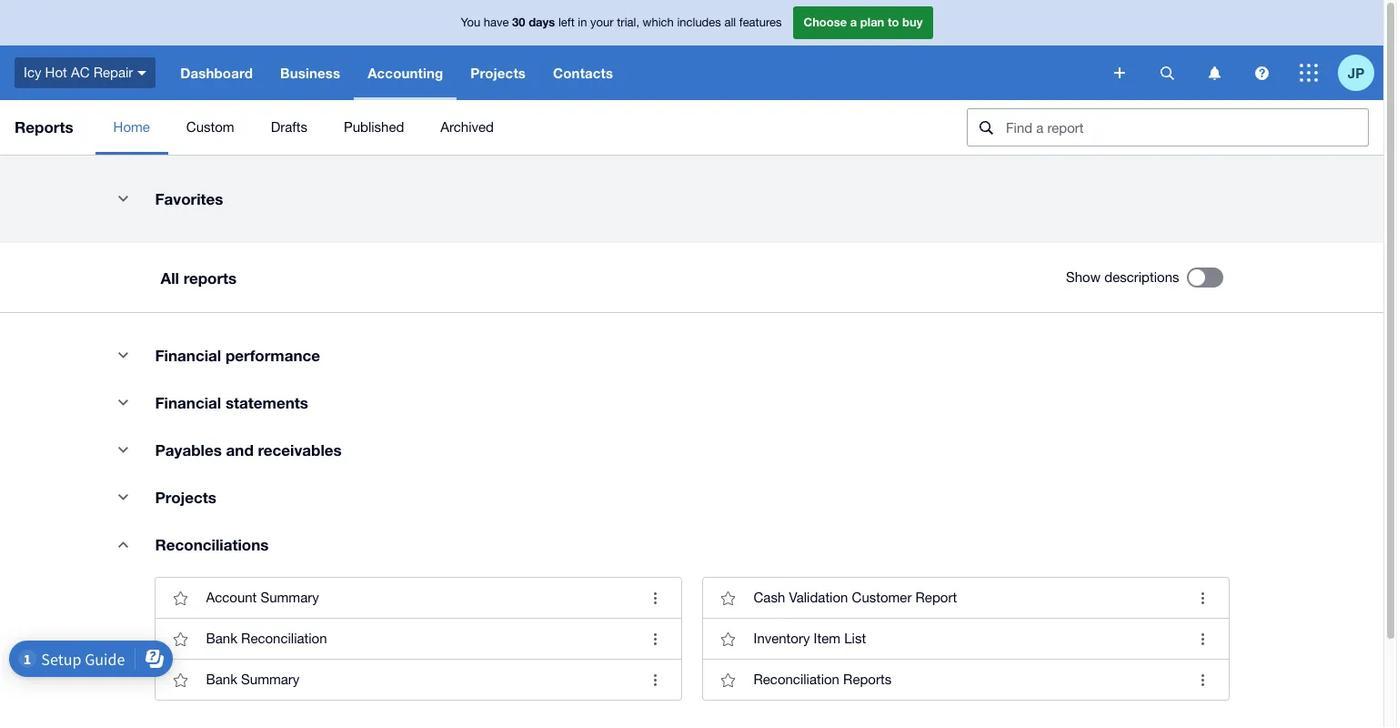 Task type: locate. For each thing, give the bounding box(es) containing it.
1 vertical spatial favorite image
[[162, 662, 199, 698]]

projects down payables
[[155, 488, 217, 507]]

bank
[[206, 631, 238, 646], [206, 672, 238, 687]]

Find a report text field
[[1005, 109, 1369, 146]]

drafts
[[271, 119, 308, 135]]

collapse report group image left payables
[[105, 431, 142, 468]]

0 vertical spatial bank
[[206, 631, 238, 646]]

None field
[[967, 108, 1370, 147]]

favorite image for bank summary
[[162, 662, 199, 698]]

bank for bank summary
[[206, 672, 238, 687]]

menu
[[95, 100, 953, 155]]

customer
[[852, 590, 912, 605]]

summary up the bank reconciliation
[[261, 590, 319, 605]]

reports down the list
[[844, 672, 892, 687]]

includes
[[677, 16, 722, 29]]

0 vertical spatial collapse report group image
[[105, 337, 142, 373]]

in
[[578, 16, 587, 29]]

2 collapse report group image from the top
[[105, 384, 142, 420]]

icy hot ac repair
[[24, 64, 133, 80]]

choose
[[804, 15, 847, 29]]

1 vertical spatial reconciliation
[[754, 672, 840, 687]]

published
[[344, 119, 404, 135]]

financial up financial statements at the left bottom of the page
[[155, 346, 221, 365]]

favorite image inside cash validation customer report link
[[710, 580, 747, 616]]

1 vertical spatial bank
[[206, 672, 238, 687]]

ac
[[71, 64, 90, 80]]

collapse report group image for favorites
[[105, 180, 142, 217]]

navigation containing dashboard
[[167, 46, 1102, 100]]

more options image
[[638, 662, 674, 698], [1185, 662, 1222, 698]]

svg image left jp
[[1301, 64, 1319, 82]]

plan
[[861, 15, 885, 29]]

inventory item list link
[[703, 618, 1229, 659]]

1 more options image from the left
[[638, 662, 674, 698]]

financial statements
[[155, 393, 308, 412]]

favorite image inside account summary link
[[162, 580, 199, 616]]

item
[[814, 631, 841, 646]]

reconciliation
[[241, 631, 327, 646], [754, 672, 840, 687]]

inventory
[[754, 631, 810, 646]]

reconciliation down 'inventory item list'
[[754, 672, 840, 687]]

favorite image inside reconciliation reports link
[[710, 662, 747, 698]]

0 vertical spatial summary
[[261, 590, 319, 605]]

collapse report group image for financial statements
[[105, 384, 142, 420]]

business button
[[267, 46, 354, 100]]

contacts
[[553, 65, 614, 81]]

reconciliation down account summary
[[241, 631, 327, 646]]

0 horizontal spatial reconciliation
[[241, 631, 327, 646]]

bank down account
[[206, 631, 238, 646]]

1 vertical spatial financial
[[155, 393, 221, 412]]

more options image for account summary
[[638, 580, 674, 616]]

cash validation customer report
[[754, 590, 958, 605]]

0 vertical spatial projects
[[471, 65, 526, 81]]

1 vertical spatial summary
[[241, 672, 300, 687]]

1 horizontal spatial projects
[[471, 65, 526, 81]]

bank down the bank reconciliation
[[206, 672, 238, 687]]

0 horizontal spatial more options image
[[638, 662, 674, 698]]

more options image
[[638, 580, 674, 616], [1185, 580, 1222, 616], [638, 621, 674, 657], [1185, 621, 1222, 657]]

favorite image left the inventory
[[710, 621, 747, 657]]

0 horizontal spatial svg image
[[1161, 66, 1174, 80]]

svg image inside icy hot ac repair popup button
[[138, 71, 147, 75]]

1 vertical spatial projects
[[155, 488, 217, 507]]

reconciliation reports link
[[703, 659, 1229, 700]]

cash
[[754, 590, 786, 605]]

1 horizontal spatial reconciliation
[[754, 672, 840, 687]]

favorite image left bank summary
[[162, 662, 199, 698]]

favorite image
[[710, 621, 747, 657], [162, 662, 199, 698]]

1 financial from the top
[[155, 346, 221, 365]]

bank summary
[[206, 672, 300, 687]]

reports
[[15, 117, 73, 137], [844, 672, 892, 687]]

your
[[591, 16, 614, 29]]

0 horizontal spatial reports
[[15, 117, 73, 137]]

collapse report group image up expand report group image on the bottom of page
[[105, 479, 142, 515]]

banner
[[0, 0, 1384, 100]]

2 collapse report group image from the top
[[105, 431, 142, 468]]

0 horizontal spatial favorite image
[[162, 662, 199, 698]]

receivables
[[258, 440, 342, 460]]

0 horizontal spatial projects
[[155, 488, 217, 507]]

favorite image inside bank reconciliation link
[[162, 621, 199, 657]]

summary
[[261, 590, 319, 605], [241, 672, 300, 687]]

more options image for cash validation customer report
[[1185, 662, 1222, 698]]

summary down the bank reconciliation
[[241, 672, 300, 687]]

0 vertical spatial collapse report group image
[[105, 180, 142, 217]]

financial
[[155, 346, 221, 365], [155, 393, 221, 412]]

show descriptions
[[1067, 269, 1180, 285]]

home
[[113, 119, 150, 135]]

business
[[280, 65, 341, 81]]

features
[[740, 16, 782, 29]]

more options image inside bank reconciliation link
[[638, 621, 674, 657]]

all reports
[[161, 268, 237, 287]]

1 horizontal spatial more options image
[[1185, 662, 1222, 698]]

financial up payables
[[155, 393, 221, 412]]

favorite image for inventory item list
[[710, 621, 747, 657]]

dashboard link
[[167, 46, 267, 100]]

dashboard
[[180, 65, 253, 81]]

0 vertical spatial financial
[[155, 346, 221, 365]]

payables
[[155, 440, 222, 460]]

1 collapse report group image from the top
[[105, 180, 142, 217]]

bank summary link
[[155, 659, 681, 700]]

favorite image
[[162, 580, 199, 616], [710, 580, 747, 616], [162, 621, 199, 657], [710, 662, 747, 698]]

1 vertical spatial collapse report group image
[[105, 431, 142, 468]]

collapse report group image
[[105, 180, 142, 217], [105, 431, 142, 468], [105, 479, 142, 515]]

0 vertical spatial reports
[[15, 117, 73, 137]]

svg image
[[1209, 66, 1221, 80], [1255, 66, 1269, 80], [1115, 67, 1126, 78], [138, 71, 147, 75]]

projects down have
[[471, 65, 526, 81]]

favorite image inside bank summary link
[[162, 662, 199, 698]]

collapse report group image
[[105, 337, 142, 373], [105, 384, 142, 420]]

svg image up find a report text box
[[1161, 66, 1174, 80]]

0 vertical spatial favorite image
[[710, 621, 747, 657]]

more options image inside inventory item list link
[[1185, 621, 1222, 657]]

archived
[[441, 119, 494, 135]]

svg image
[[1301, 64, 1319, 82], [1161, 66, 1174, 80]]

3 collapse report group image from the top
[[105, 479, 142, 515]]

custom
[[186, 119, 234, 135]]

1 vertical spatial reports
[[844, 672, 892, 687]]

statements
[[226, 393, 308, 412]]

cash validation customer report link
[[703, 578, 1229, 618]]

trial,
[[617, 16, 640, 29]]

more options image inside bank summary link
[[638, 662, 674, 698]]

1 horizontal spatial favorite image
[[710, 621, 747, 657]]

more options image inside account summary link
[[638, 580, 674, 616]]

custom link
[[168, 100, 253, 155]]

more options image inside cash validation customer report link
[[1185, 580, 1222, 616]]

2 financial from the top
[[155, 393, 221, 412]]

reports down icy
[[15, 117, 73, 137]]

collapse report group image left favorites
[[105, 180, 142, 217]]

navigation
[[167, 46, 1102, 100]]

2 more options image from the left
[[1185, 662, 1222, 698]]

2 vertical spatial collapse report group image
[[105, 479, 142, 515]]

1 vertical spatial collapse report group image
[[105, 384, 142, 420]]

financial performance
[[155, 346, 320, 365]]

0 vertical spatial reconciliation
[[241, 631, 327, 646]]

home link
[[95, 100, 168, 155]]

payables and receivables
[[155, 440, 342, 460]]

contacts button
[[540, 46, 627, 100]]

projects
[[471, 65, 526, 81], [155, 488, 217, 507]]

summary for account summary
[[261, 590, 319, 605]]

2 bank from the top
[[206, 672, 238, 687]]

inventory item list
[[754, 631, 867, 646]]

1 bank from the top
[[206, 631, 238, 646]]

jp button
[[1339, 46, 1384, 100]]

1 collapse report group image from the top
[[105, 337, 142, 373]]

account summary
[[206, 590, 319, 605]]



Task type: vqa. For each thing, say whether or not it's contained in the screenshot.
Expense
no



Task type: describe. For each thing, give the bounding box(es) containing it.
bank reconciliation link
[[155, 618, 681, 659]]

choose a plan to buy
[[804, 15, 923, 29]]

more options image for account summary
[[638, 662, 674, 698]]

1 horizontal spatial reports
[[844, 672, 892, 687]]

reports
[[184, 268, 237, 287]]

more options image for cash validation customer report
[[1185, 580, 1222, 616]]

favorite image for bank reconciliation
[[162, 621, 199, 657]]

days
[[529, 15, 555, 29]]

navigation inside banner
[[167, 46, 1102, 100]]

have
[[484, 16, 509, 29]]

report
[[916, 590, 958, 605]]

projects inside popup button
[[471, 65, 526, 81]]

archived link
[[423, 100, 512, 155]]

account summary link
[[155, 578, 681, 618]]

collapse report group image for payables and receivables
[[105, 431, 142, 468]]

financial for financial statements
[[155, 393, 221, 412]]

buy
[[903, 15, 923, 29]]

which
[[643, 16, 674, 29]]

all
[[161, 268, 179, 287]]

and
[[226, 440, 254, 460]]

all
[[725, 16, 736, 29]]

reconciliations
[[155, 535, 269, 554]]

published link
[[326, 100, 423, 155]]

list
[[845, 631, 867, 646]]

favorite image for reconciliation reports
[[710, 662, 747, 698]]

left
[[559, 16, 575, 29]]

show
[[1067, 269, 1101, 285]]

bank reconciliation
[[206, 631, 327, 646]]

you
[[461, 16, 481, 29]]

to
[[888, 15, 900, 29]]

more options image for inventory item list
[[1185, 621, 1222, 657]]

projects button
[[457, 46, 540, 100]]

collapse report group image for projects
[[105, 479, 142, 515]]

account
[[206, 590, 257, 605]]

summary for bank summary
[[241, 672, 300, 687]]

bank for bank reconciliation
[[206, 631, 238, 646]]

hot
[[45, 64, 67, 80]]

accounting button
[[354, 46, 457, 100]]

you have 30 days left in your trial, which includes all features
[[461, 15, 782, 29]]

jp
[[1349, 64, 1365, 81]]

favorites
[[155, 189, 223, 208]]

menu containing home
[[95, 100, 953, 155]]

validation
[[789, 590, 849, 605]]

30
[[512, 15, 526, 29]]

drafts link
[[253, 100, 326, 155]]

icy
[[24, 64, 41, 80]]

reconciliation reports
[[754, 672, 892, 687]]

banner containing jp
[[0, 0, 1384, 100]]

icy hot ac repair button
[[0, 46, 167, 100]]

1 horizontal spatial svg image
[[1301, 64, 1319, 82]]

a
[[851, 15, 858, 29]]

performance
[[226, 346, 320, 365]]

repair
[[93, 64, 133, 80]]

financial for financial performance
[[155, 346, 221, 365]]

favorite image for cash validation customer report
[[710, 580, 747, 616]]

expand report group image
[[105, 526, 142, 562]]

collapse report group image for financial performance
[[105, 337, 142, 373]]

more options image for bank reconciliation
[[638, 621, 674, 657]]

descriptions
[[1105, 269, 1180, 285]]

favorite image for account summary
[[162, 580, 199, 616]]

accounting
[[368, 65, 444, 81]]



